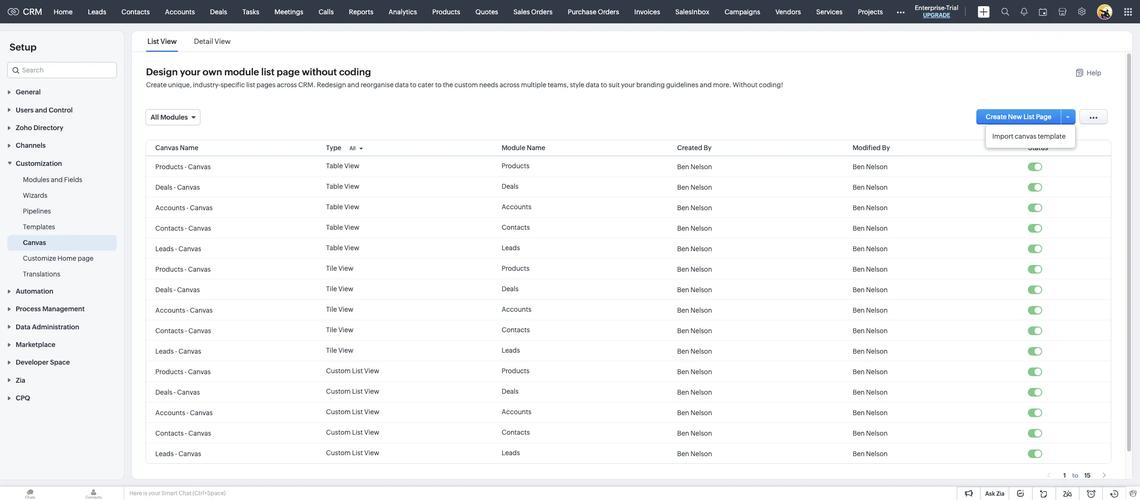Task type: locate. For each thing, give the bounding box(es) containing it.
your right suit
[[621, 81, 635, 89]]

modules up 'wizards' link
[[23, 176, 49, 184]]

list inside button
[[1024, 113, 1035, 121]]

import
[[993, 133, 1014, 140]]

orders right purchase
[[598, 8, 619, 16]]

is
[[143, 491, 147, 498]]

2 tile view from the top
[[326, 286, 354, 293]]

services link
[[809, 0, 851, 23]]

data left cater
[[395, 81, 409, 89]]

5 table view from the top
[[326, 244, 360, 252]]

1 name from the left
[[180, 144, 199, 152]]

page up automation 'dropdown button'
[[78, 255, 94, 262]]

table view
[[326, 162, 360, 170], [326, 183, 360, 191], [326, 203, 360, 211], [326, 224, 360, 232], [326, 244, 360, 252]]

4 table view from the top
[[326, 224, 360, 232]]

0 horizontal spatial orders
[[532, 8, 553, 16]]

customization
[[16, 160, 62, 167]]

0 horizontal spatial by
[[704, 144, 712, 152]]

table view for deals - canvas
[[326, 183, 360, 191]]

1 by from the left
[[704, 144, 712, 152]]

fields
[[64, 176, 82, 184]]

modules inside customization region
[[23, 176, 49, 184]]

your up unique,
[[180, 66, 201, 77]]

users and control
[[16, 106, 73, 114]]

contacts - canvas
[[155, 225, 211, 232], [155, 327, 211, 335], [155, 430, 211, 438]]

deals - canvas for table view
[[155, 184, 200, 191]]

data right style
[[586, 81, 600, 89]]

modules inside field
[[160, 114, 188, 121]]

your right is
[[149, 491, 160, 498]]

list up pages
[[261, 66, 275, 77]]

3 contacts - canvas from the top
[[155, 430, 211, 438]]

1 data from the left
[[395, 81, 409, 89]]

search element
[[996, 0, 1016, 23]]

1 vertical spatial modules
[[23, 176, 49, 184]]

tile
[[326, 265, 337, 273], [326, 286, 337, 293], [326, 306, 337, 314], [326, 327, 337, 334], [326, 347, 337, 355]]

1 horizontal spatial by
[[883, 144, 891, 152]]

1 vertical spatial your
[[621, 81, 635, 89]]

3 custom from the top
[[326, 409, 351, 416]]

1 horizontal spatial name
[[527, 144, 546, 152]]

create down design
[[146, 81, 167, 89]]

all right type
[[350, 146, 356, 152]]

name for module name
[[527, 144, 546, 152]]

customization region
[[0, 172, 124, 283]]

zia button
[[0, 372, 124, 390]]

1 vertical spatial home
[[58, 255, 76, 262]]

2 contacts - canvas from the top
[[155, 327, 211, 335]]

chats image
[[0, 488, 60, 501]]

3 leads - canvas from the top
[[155, 451, 201, 458]]

products - canvas for table view
[[155, 163, 211, 171]]

3 custom list view from the top
[[326, 409, 380, 416]]

page
[[1036, 113, 1052, 121]]

1 vertical spatial deals - canvas
[[155, 286, 200, 294]]

0 horizontal spatial data
[[395, 81, 409, 89]]

1 contacts - canvas from the top
[[155, 225, 211, 232]]

2 tile from the top
[[326, 286, 337, 293]]

custom for contacts - canvas
[[326, 429, 351, 437]]

by right "modified"
[[883, 144, 891, 152]]

coding
[[339, 66, 371, 77]]

list down design your own module list page without coding
[[246, 81, 255, 89]]

modules up canvas name
[[160, 114, 188, 121]]

translations link
[[23, 270, 60, 279]]

channels
[[16, 142, 46, 150]]

1 horizontal spatial across
[[500, 81, 520, 89]]

3 deals - canvas from the top
[[155, 389, 200, 397]]

redesign
[[317, 81, 346, 89]]

name right module
[[527, 144, 546, 152]]

translations
[[23, 271, 60, 278]]

create
[[146, 81, 167, 89], [986, 113, 1007, 121]]

1 vertical spatial accounts - canvas
[[155, 307, 213, 314]]

own
[[203, 66, 222, 77]]

signals element
[[1016, 0, 1034, 23]]

Other Modules field
[[891, 4, 912, 19]]

2 by from the left
[[883, 144, 891, 152]]

2 name from the left
[[527, 144, 546, 152]]

0 vertical spatial products - canvas
[[155, 163, 211, 171]]

1 horizontal spatial create
[[986, 113, 1007, 121]]

Search text field
[[8, 63, 117, 78]]

projects link
[[851, 0, 891, 23]]

modified
[[853, 144, 881, 152]]

1 deals - canvas from the top
[[155, 184, 200, 191]]

upgrade
[[924, 12, 951, 19]]

products - canvas for custom list view
[[155, 368, 211, 376]]

0 vertical spatial modules
[[160, 114, 188, 121]]

2 vertical spatial accounts - canvas
[[155, 409, 213, 417]]

3 accounts - canvas from the top
[[155, 409, 213, 417]]

2 custom list view from the top
[[326, 388, 380, 396]]

specific
[[221, 81, 245, 89]]

0 vertical spatial your
[[180, 66, 201, 77]]

0 horizontal spatial across
[[277, 81, 297, 89]]

name down all modules field
[[180, 144, 199, 152]]

and
[[348, 81, 359, 89], [700, 81, 712, 89], [35, 106, 47, 114], [51, 176, 63, 184]]

all inside all modules field
[[151, 114, 159, 121]]

marketplace
[[16, 341, 55, 349]]

2 vertical spatial leads - canvas
[[155, 451, 201, 458]]

zia right ask
[[997, 491, 1005, 498]]

create new list page
[[986, 113, 1052, 121]]

tile for products - canvas
[[326, 265, 337, 273]]

all
[[151, 114, 159, 121], [350, 146, 356, 152]]

zia inside dropdown button
[[16, 377, 25, 385]]

None field
[[7, 62, 117, 78]]

1 tile view from the top
[[326, 265, 354, 273]]

home
[[54, 8, 73, 16], [58, 255, 76, 262]]

space
[[50, 359, 70, 367]]

all for all
[[350, 146, 356, 152]]

1 horizontal spatial list
[[261, 66, 275, 77]]

automation
[[16, 288, 53, 296]]

contacts - canvas for table view
[[155, 225, 211, 232]]

tile view for contacts - canvas
[[326, 327, 354, 334]]

products - canvas
[[155, 163, 211, 171], [155, 266, 211, 273], [155, 368, 211, 376]]

1 horizontal spatial data
[[586, 81, 600, 89]]

type
[[326, 144, 342, 152]]

2 vertical spatial contacts - canvas
[[155, 430, 211, 438]]

list
[[139, 31, 240, 52]]

tile for contacts - canvas
[[326, 327, 337, 334]]

custom for products - canvas
[[326, 368, 351, 375]]

list for contacts
[[352, 429, 363, 437]]

3 table view from the top
[[326, 203, 360, 211]]

4 custom list view from the top
[[326, 429, 380, 437]]

and left fields
[[51, 176, 63, 184]]

4 table from the top
[[326, 224, 343, 232]]

3 tile from the top
[[326, 306, 337, 314]]

tile for deals - canvas
[[326, 286, 337, 293]]

1 horizontal spatial page
[[277, 66, 300, 77]]

-
[[185, 163, 187, 171], [174, 184, 176, 191], [187, 204, 189, 212], [185, 225, 187, 232], [175, 245, 177, 253], [185, 266, 187, 273], [174, 286, 176, 294], [187, 307, 189, 314], [185, 327, 187, 335], [175, 348, 177, 356], [185, 368, 187, 376], [174, 389, 176, 397], [187, 409, 189, 417], [185, 430, 187, 438], [175, 451, 177, 458]]

view
[[161, 37, 177, 45], [215, 37, 231, 45], [344, 162, 360, 170], [344, 183, 360, 191], [344, 203, 360, 211], [344, 224, 360, 232], [344, 244, 360, 252], [338, 265, 354, 273], [338, 286, 354, 293], [338, 306, 354, 314], [338, 327, 354, 334], [338, 347, 354, 355], [364, 368, 380, 375], [364, 388, 380, 396], [364, 409, 380, 416], [364, 429, 380, 437], [364, 450, 380, 457]]

home right crm
[[54, 8, 73, 16]]

meetings link
[[267, 0, 311, 23]]

needs
[[480, 81, 499, 89]]

1 vertical spatial contacts - canvas
[[155, 327, 211, 335]]

all up canvas name
[[151, 114, 159, 121]]

detail view link
[[193, 37, 232, 45]]

import canvas template
[[993, 133, 1066, 140]]

tile view for leads - canvas
[[326, 347, 354, 355]]

1 table view from the top
[[326, 162, 360, 170]]

ben nelson
[[678, 163, 713, 171], [853, 163, 888, 171], [678, 184, 713, 191], [853, 184, 888, 191], [678, 204, 713, 212], [853, 204, 888, 212], [678, 225, 713, 232], [853, 225, 888, 232], [678, 245, 713, 253], [853, 245, 888, 253], [678, 266, 713, 273], [853, 266, 888, 273], [678, 286, 713, 294], [853, 286, 888, 294], [678, 307, 713, 314], [853, 307, 888, 314], [678, 327, 713, 335], [853, 327, 888, 335], [678, 348, 713, 356], [853, 348, 888, 356], [678, 368, 713, 376], [853, 368, 888, 376], [678, 389, 713, 397], [853, 389, 888, 397], [678, 409, 713, 417], [853, 409, 888, 417], [678, 430, 713, 438], [853, 430, 888, 438], [678, 451, 713, 458], [853, 451, 888, 458]]

orders right the sales
[[532, 8, 553, 16]]

1 horizontal spatial modules
[[160, 114, 188, 121]]

2 custom from the top
[[326, 388, 351, 396]]

purchase
[[568, 8, 597, 16]]

0 vertical spatial contacts - canvas
[[155, 225, 211, 232]]

5 custom from the top
[[326, 450, 351, 457]]

5 table from the top
[[326, 244, 343, 252]]

0 horizontal spatial page
[[78, 255, 94, 262]]

without
[[733, 81, 758, 89]]

and right the users
[[35, 106, 47, 114]]

(ctrl+space)
[[193, 491, 226, 498]]

across left crm.
[[277, 81, 297, 89]]

5 tile from the top
[[326, 347, 337, 355]]

contacts - canvas for custom list view
[[155, 430, 211, 438]]

accounts link
[[158, 0, 203, 23]]

calls
[[319, 8, 334, 16]]

0 vertical spatial leads - canvas
[[155, 245, 201, 253]]

2 leads - canvas from the top
[[155, 348, 201, 356]]

list for accounts
[[352, 409, 363, 416]]

1 vertical spatial leads - canvas
[[155, 348, 201, 356]]

1 custom list view from the top
[[326, 368, 380, 375]]

0 vertical spatial all
[[151, 114, 159, 121]]

all modules
[[151, 114, 188, 121]]

1 orders from the left
[[532, 8, 553, 16]]

home inside customization region
[[58, 255, 76, 262]]

custom list view for contacts - canvas
[[326, 429, 380, 437]]

home right customize
[[58, 255, 76, 262]]

1 tile from the top
[[326, 265, 337, 273]]

3 table from the top
[[326, 203, 343, 211]]

custom for leads - canvas
[[326, 450, 351, 457]]

to left cater
[[410, 81, 417, 89]]

2 vertical spatial products - canvas
[[155, 368, 211, 376]]

4 tile from the top
[[326, 327, 337, 334]]

0 vertical spatial deals - canvas
[[155, 184, 200, 191]]

1 table from the top
[[326, 162, 343, 170]]

1 accounts - canvas from the top
[[155, 204, 213, 212]]

vendors link
[[768, 0, 809, 23]]

1 horizontal spatial zia
[[997, 491, 1005, 498]]

create for create new list page
[[986, 113, 1007, 121]]

1 horizontal spatial orders
[[598, 8, 619, 16]]

ben
[[678, 163, 690, 171], [853, 163, 865, 171], [678, 184, 690, 191], [853, 184, 865, 191], [678, 204, 690, 212], [853, 204, 865, 212], [678, 225, 690, 232], [853, 225, 865, 232], [678, 245, 690, 253], [853, 245, 865, 253], [678, 266, 690, 273], [853, 266, 865, 273], [678, 286, 690, 294], [853, 286, 865, 294], [678, 307, 690, 314], [853, 307, 865, 314], [678, 327, 690, 335], [853, 327, 865, 335], [678, 348, 690, 356], [853, 348, 865, 356], [678, 368, 690, 376], [853, 368, 865, 376], [678, 389, 690, 397], [853, 389, 865, 397], [678, 409, 690, 417], [853, 409, 865, 417], [678, 430, 690, 438], [853, 430, 865, 438], [678, 451, 690, 458], [853, 451, 865, 458]]

contacts image
[[64, 488, 124, 501]]

page up crm.
[[277, 66, 300, 77]]

0 vertical spatial accounts - canvas
[[155, 204, 213, 212]]

create left new
[[986, 113, 1007, 121]]

custom list view for products - canvas
[[326, 368, 380, 375]]

deals
[[210, 8, 227, 16], [502, 183, 519, 191], [155, 184, 172, 191], [502, 286, 519, 293], [155, 286, 172, 294], [502, 388, 519, 396], [155, 389, 172, 397]]

create inside button
[[986, 113, 1007, 121]]

table view for accounts - canvas
[[326, 203, 360, 211]]

0 vertical spatial list
[[261, 66, 275, 77]]

0 horizontal spatial list
[[246, 81, 255, 89]]

1 horizontal spatial your
[[180, 66, 201, 77]]

0 horizontal spatial your
[[149, 491, 160, 498]]

2 horizontal spatial your
[[621, 81, 635, 89]]

2 vertical spatial your
[[149, 491, 160, 498]]

page inside customize home page link
[[78, 255, 94, 262]]

1 vertical spatial create
[[986, 113, 1007, 121]]

table for leads - canvas
[[326, 244, 343, 252]]

zia up cpq
[[16, 377, 25, 385]]

general button
[[0, 83, 124, 101]]

table view for contacts - canvas
[[326, 224, 360, 232]]

products - canvas for tile view
[[155, 266, 211, 273]]

2 table from the top
[[326, 183, 343, 191]]

across right needs
[[500, 81, 520, 89]]

process management
[[16, 306, 85, 313]]

2 accounts - canvas from the top
[[155, 307, 213, 314]]

salesinbox
[[676, 8, 710, 16]]

suit
[[609, 81, 620, 89]]

contacts
[[122, 8, 150, 16], [502, 224, 530, 232], [155, 225, 184, 232], [502, 327, 530, 334], [155, 327, 184, 335], [502, 429, 530, 437], [155, 430, 184, 438]]

tile view for accounts - canvas
[[326, 306, 354, 314]]

3 tile view from the top
[[326, 306, 354, 314]]

1 horizontal spatial all
[[350, 146, 356, 152]]

customize home page
[[23, 255, 94, 262]]

4 tile view from the top
[[326, 327, 354, 334]]

to left the
[[435, 81, 442, 89]]

canvas inside customization region
[[23, 239, 46, 247]]

data administration
[[16, 324, 79, 331]]

0 horizontal spatial name
[[180, 144, 199, 152]]

here
[[129, 491, 142, 498]]

table for deals - canvas
[[326, 183, 343, 191]]

tile view for deals - canvas
[[326, 286, 354, 293]]

5 tile view from the top
[[326, 347, 354, 355]]

1 vertical spatial page
[[78, 255, 94, 262]]

process management button
[[0, 300, 124, 318]]

1 vertical spatial list
[[246, 81, 255, 89]]

2 orders from the left
[[598, 8, 619, 16]]

management
[[42, 306, 85, 313]]

0 horizontal spatial create
[[146, 81, 167, 89]]

create menu image
[[979, 6, 990, 17]]

2 products - canvas from the top
[[155, 266, 211, 273]]

more.
[[713, 81, 732, 89]]

0 horizontal spatial modules
[[23, 176, 49, 184]]

orders
[[532, 8, 553, 16], [598, 8, 619, 16]]

templates
[[23, 223, 55, 231]]

1 custom from the top
[[326, 368, 351, 375]]

channels button
[[0, 137, 124, 154]]

0 horizontal spatial zia
[[16, 377, 25, 385]]

1 products - canvas from the top
[[155, 163, 211, 171]]

0 vertical spatial zia
[[16, 377, 25, 385]]

list for leads
[[352, 450, 363, 457]]

table for accounts - canvas
[[326, 203, 343, 211]]

multiple
[[521, 81, 547, 89]]

2 deals - canvas from the top
[[155, 286, 200, 294]]

services
[[817, 8, 843, 16]]

0 horizontal spatial all
[[151, 114, 159, 121]]

1 leads - canvas from the top
[[155, 245, 201, 253]]

accounts - canvas
[[155, 204, 213, 212], [155, 307, 213, 314], [155, 409, 213, 417]]

1 vertical spatial products - canvas
[[155, 266, 211, 273]]

by right created
[[704, 144, 712, 152]]

5 custom list view from the top
[[326, 450, 380, 457]]

to
[[410, 81, 417, 89], [435, 81, 442, 89], [601, 81, 608, 89], [1073, 473, 1079, 480]]

table
[[326, 162, 343, 170], [326, 183, 343, 191], [326, 203, 343, 211], [326, 224, 343, 232], [326, 244, 343, 252]]

custom for accounts - canvas
[[326, 409, 351, 416]]

1 vertical spatial all
[[350, 146, 356, 152]]

0 vertical spatial create
[[146, 81, 167, 89]]

3 products - canvas from the top
[[155, 368, 211, 376]]

tasks
[[243, 8, 259, 16]]

developer space
[[16, 359, 70, 367]]

and inside modules and fields link
[[51, 176, 63, 184]]

users
[[16, 106, 34, 114]]

branding
[[637, 81, 665, 89]]

to left suit
[[601, 81, 608, 89]]

list for deals
[[352, 388, 363, 396]]

leads - canvas for table view
[[155, 245, 201, 253]]

4 custom from the top
[[326, 429, 351, 437]]

2 table view from the top
[[326, 183, 360, 191]]

design your own module list page without coding
[[146, 66, 371, 77]]

profile element
[[1092, 0, 1119, 23]]

2 vertical spatial deals - canvas
[[155, 389, 200, 397]]



Task type: describe. For each thing, give the bounding box(es) containing it.
control
[[49, 106, 73, 114]]

analytics link
[[381, 0, 425, 23]]

deals - canvas for tile view
[[155, 286, 200, 294]]

module name
[[502, 144, 546, 152]]

and down coding
[[348, 81, 359, 89]]

custom list view for deals - canvas
[[326, 388, 380, 396]]

users and control button
[[0, 101, 124, 119]]

orders for purchase orders
[[598, 8, 619, 16]]

custom list view for accounts - canvas
[[326, 409, 380, 416]]

ask zia
[[986, 491, 1005, 498]]

custom for deals - canvas
[[326, 388, 351, 396]]

table for products - canvas
[[326, 162, 343, 170]]

and inside users and control dropdown button
[[35, 106, 47, 114]]

accounts - canvas for custom list view
[[155, 409, 213, 417]]

templates link
[[23, 222, 55, 232]]

list for specific
[[246, 81, 255, 89]]

leads - canvas for tile view
[[155, 348, 201, 356]]

tile for leads - canvas
[[326, 347, 337, 355]]

tile view for products - canvas
[[326, 265, 354, 273]]

2 across from the left
[[500, 81, 520, 89]]

detail view
[[194, 37, 231, 45]]

pipelines
[[23, 208, 51, 215]]

template
[[1038, 133, 1066, 140]]

chat
[[179, 491, 192, 498]]

customize home page link
[[23, 254, 94, 263]]

reports link
[[342, 0, 381, 23]]

list for module
[[261, 66, 275, 77]]

leads - canvas for custom list view
[[155, 451, 201, 458]]

profile image
[[1098, 4, 1113, 19]]

name for canvas name
[[180, 144, 199, 152]]

0 vertical spatial page
[[277, 66, 300, 77]]

canvas link
[[23, 238, 46, 248]]

module
[[224, 66, 259, 77]]

1 vertical spatial zia
[[997, 491, 1005, 498]]

created by
[[678, 144, 712, 152]]

create unique, industry-specific list pages across crm. redesign and reorganise data to cater to the custom needs across multiple teams, style data to suit your branding guidelines and more. without coding!
[[146, 81, 784, 89]]

unique,
[[168, 81, 192, 89]]

invoices link
[[627, 0, 668, 23]]

detail
[[194, 37, 213, 45]]

table view for leads - canvas
[[326, 244, 360, 252]]

style
[[570, 81, 585, 89]]

purchase orders
[[568, 8, 619, 16]]

custom
[[455, 81, 478, 89]]

create for create unique, industry-specific list pages across crm. redesign and reorganise data to cater to the custom needs across multiple teams, style data to suit your branding guidelines and more. without coding!
[[146, 81, 167, 89]]

cpq
[[16, 395, 30, 403]]

tile for accounts - canvas
[[326, 306, 337, 314]]

leads link
[[80, 0, 114, 23]]

15
[[1085, 473, 1091, 480]]

module
[[502, 144, 526, 152]]

setup
[[10, 42, 37, 53]]

create menu element
[[973, 0, 996, 23]]

salesinbox link
[[668, 0, 717, 23]]

automation button
[[0, 283, 124, 300]]

pages
[[257, 81, 276, 89]]

1 across from the left
[[277, 81, 297, 89]]

coding!
[[759, 81, 784, 89]]

here is your smart chat (ctrl+space)
[[129, 491, 226, 498]]

trial
[[947, 4, 959, 11]]

process
[[16, 306, 41, 313]]

signals image
[[1022, 8, 1028, 16]]

list view
[[148, 37, 177, 45]]

guidelines
[[667, 81, 699, 89]]

accounts - canvas for table view
[[155, 204, 213, 212]]

cpq button
[[0, 390, 124, 407]]

marketplace button
[[0, 336, 124, 354]]

to right 1
[[1073, 473, 1079, 480]]

modules and fields link
[[23, 175, 82, 185]]

0 vertical spatial home
[[54, 8, 73, 16]]

enterprise-
[[916, 4, 947, 11]]

list containing list view
[[139, 31, 240, 52]]

without
[[302, 66, 337, 77]]

2 data from the left
[[586, 81, 600, 89]]

new
[[1009, 113, 1023, 121]]

by for created by
[[704, 144, 712, 152]]

quotes
[[476, 8, 499, 16]]

developer space button
[[0, 354, 124, 372]]

calendar image
[[1040, 8, 1048, 16]]

meetings
[[275, 8, 304, 16]]

projects
[[858, 8, 884, 16]]

purchase orders link
[[560, 0, 627, 23]]

design
[[146, 66, 178, 77]]

table view for products - canvas
[[326, 162, 360, 170]]

all for all modules
[[151, 114, 159, 121]]

crm link
[[8, 7, 42, 17]]

the
[[443, 81, 453, 89]]

custom list view for leads - canvas
[[326, 450, 380, 457]]

modified by
[[853, 144, 891, 152]]

deals - canvas for custom list view
[[155, 389, 200, 397]]

tasks link
[[235, 0, 267, 23]]

zoho
[[16, 124, 32, 132]]

orders for sales orders
[[532, 8, 553, 16]]

list view link
[[146, 37, 178, 45]]

developer
[[16, 359, 49, 367]]

general
[[16, 89, 41, 96]]

analytics
[[389, 8, 417, 16]]

invoices
[[635, 8, 661, 16]]

list for products
[[352, 368, 363, 375]]

pipelines link
[[23, 207, 51, 216]]

wizards
[[23, 192, 47, 199]]

calls link
[[311, 0, 342, 23]]

1
[[1064, 473, 1067, 480]]

and left more.
[[700, 81, 712, 89]]

accounts - canvas for tile view
[[155, 307, 213, 314]]

status
[[1029, 144, 1049, 152]]

crm.
[[298, 81, 316, 89]]

modules and fields
[[23, 176, 82, 184]]

products link
[[425, 0, 468, 23]]

All Modules field
[[145, 109, 200, 126]]

reports
[[349, 8, 374, 16]]

wizards link
[[23, 191, 47, 200]]

contacts - canvas for tile view
[[155, 327, 211, 335]]

search image
[[1002, 8, 1010, 16]]

zoho directory
[[16, 124, 63, 132]]

by for modified by
[[883, 144, 891, 152]]

table for contacts - canvas
[[326, 224, 343, 232]]

smart
[[162, 491, 178, 498]]



Task type: vqa. For each thing, say whether or not it's contained in the screenshot.


